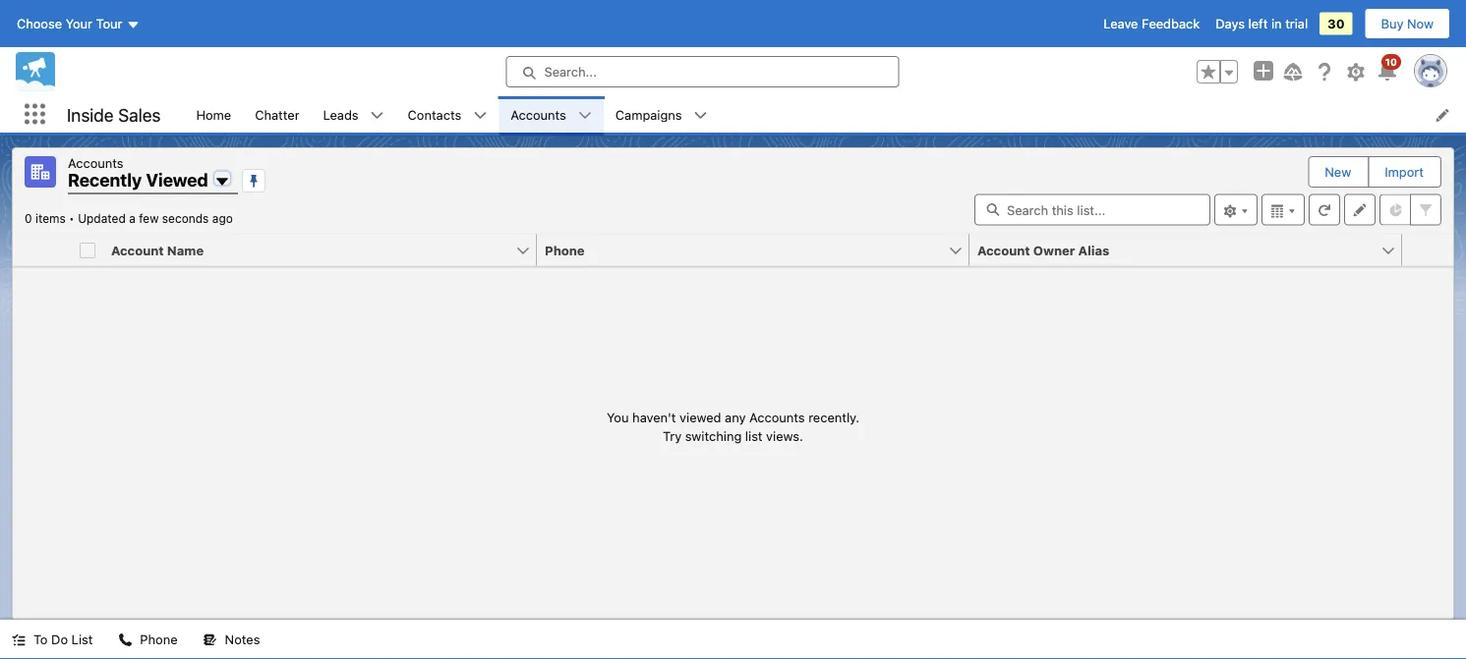 Task type: locate. For each thing, give the bounding box(es) containing it.
text default image for leads
[[370, 109, 384, 122]]

action image
[[1402, 235, 1454, 266]]

days
[[1216, 16, 1245, 31]]

2 horizontal spatial text default image
[[694, 109, 708, 122]]

alias
[[1078, 243, 1110, 258]]

list
[[71, 633, 93, 648]]

new
[[1325, 165, 1351, 179]]

text default image inside accounts list item
[[578, 109, 592, 122]]

account
[[111, 243, 164, 258], [978, 243, 1030, 258]]

account name button
[[103, 235, 515, 266]]

viewed
[[146, 170, 208, 191]]

0 items • updated a few seconds ago
[[25, 212, 233, 226]]

10
[[1385, 56, 1397, 67]]

account owner alias
[[978, 243, 1110, 258]]

account down a
[[111, 243, 164, 258]]

buy
[[1381, 16, 1404, 31]]

leave
[[1104, 16, 1138, 31]]

account for account name
[[111, 243, 164, 258]]

to do list button
[[0, 621, 105, 660]]

status
[[607, 408, 859, 446]]

text default image inside contacts list item
[[473, 109, 487, 122]]

2 horizontal spatial accounts
[[749, 410, 805, 425]]

text default image inside leads list item
[[370, 109, 384, 122]]

text default image left notes
[[203, 634, 217, 648]]

1 horizontal spatial accounts
[[511, 107, 566, 122]]

status containing you haven't viewed any accounts recently.
[[607, 408, 859, 446]]

to
[[33, 633, 48, 648]]

left
[[1249, 16, 1268, 31]]

ago
[[212, 212, 233, 226]]

account inside account owner alias button
[[978, 243, 1030, 258]]

accounts down inside
[[68, 155, 123, 170]]

0 horizontal spatial text default image
[[12, 634, 26, 648]]

phone button
[[537, 235, 948, 266], [107, 621, 189, 660]]

recently viewed
[[68, 170, 208, 191]]

1 horizontal spatial phone button
[[537, 235, 948, 266]]

owner
[[1033, 243, 1075, 258]]

item number image
[[13, 235, 72, 266]]

text default image down search... button
[[694, 109, 708, 122]]

accounts
[[511, 107, 566, 122], [68, 155, 123, 170], [749, 410, 805, 425]]

items
[[35, 212, 66, 226]]

import
[[1385, 165, 1424, 179]]

choose
[[17, 16, 62, 31]]

contacts
[[408, 107, 462, 122]]

2 vertical spatial accounts
[[749, 410, 805, 425]]

cell
[[72, 235, 103, 267]]

1 horizontal spatial account
[[978, 243, 1030, 258]]

recently
[[68, 170, 142, 191]]

group
[[1197, 60, 1238, 84]]

1 vertical spatial phone
[[140, 633, 178, 648]]

name
[[167, 243, 204, 258]]

0 vertical spatial accounts
[[511, 107, 566, 122]]

tour
[[96, 16, 122, 31]]

campaigns list item
[[604, 96, 719, 133]]

chatter
[[255, 107, 299, 122]]

list
[[184, 96, 1466, 133]]

0 vertical spatial phone
[[545, 243, 585, 258]]

0 vertical spatial phone button
[[537, 235, 948, 266]]

text default image
[[473, 109, 487, 122], [578, 109, 592, 122], [118, 634, 132, 648], [203, 634, 217, 648]]

text default image right list
[[118, 634, 132, 648]]

buy now button
[[1365, 8, 1451, 39]]

accounts up views.
[[749, 410, 805, 425]]

text default image
[[370, 109, 384, 122], [694, 109, 708, 122], [12, 634, 26, 648]]

phone
[[545, 243, 585, 258], [140, 633, 178, 648]]

text default image down search...
[[578, 109, 592, 122]]

2 account from the left
[[978, 243, 1030, 258]]

0 horizontal spatial phone
[[140, 633, 178, 648]]

choose your tour button
[[16, 8, 141, 39]]

trial
[[1286, 16, 1308, 31]]

None search field
[[975, 194, 1211, 226]]

0 horizontal spatial account
[[111, 243, 164, 258]]

haven't
[[632, 410, 676, 425]]

inside
[[67, 104, 114, 125]]

cell inside 'recently viewed|accounts|list view' element
[[72, 235, 103, 267]]

text default image inside campaigns 'list item'
[[694, 109, 708, 122]]

recently viewed|accounts|list view element
[[12, 148, 1454, 621]]

recently viewed status
[[25, 212, 78, 226]]

1 account from the left
[[111, 243, 164, 258]]

you haven't viewed any accounts recently. try switching list views.
[[607, 410, 859, 444]]

1 horizontal spatial phone
[[545, 243, 585, 258]]

sales
[[118, 104, 161, 125]]

phone inside 'recently viewed|accounts|list view' element
[[545, 243, 585, 258]]

accounts list item
[[499, 96, 604, 133]]

views.
[[766, 429, 803, 444]]

to do list
[[33, 633, 93, 648]]

list
[[745, 429, 763, 444]]

leave feedback
[[1104, 16, 1200, 31]]

1 horizontal spatial text default image
[[370, 109, 384, 122]]

text default image left to
[[12, 634, 26, 648]]

account inside account name button
[[111, 243, 164, 258]]

1 vertical spatial phone button
[[107, 621, 189, 660]]

text default image inside phone button
[[118, 634, 132, 648]]

1 vertical spatial accounts
[[68, 155, 123, 170]]

text default image for campaigns
[[694, 109, 708, 122]]

account left owner
[[978, 243, 1030, 258]]

text default image right leads
[[370, 109, 384, 122]]

status inside 'recently viewed|accounts|list view' element
[[607, 408, 859, 446]]

inside sales
[[67, 104, 161, 125]]

accounts down search...
[[511, 107, 566, 122]]

import button
[[1369, 157, 1440, 187]]

search... button
[[506, 56, 899, 88]]

search...
[[544, 64, 597, 79]]

text default image right 'contacts'
[[473, 109, 487, 122]]

you
[[607, 410, 629, 425]]



Task type: vqa. For each thing, say whether or not it's contained in the screenshot.
recently.
yes



Task type: describe. For each thing, give the bounding box(es) containing it.
leave feedback link
[[1104, 16, 1200, 31]]

few
[[139, 212, 159, 226]]

recently.
[[809, 410, 859, 425]]

try
[[663, 429, 682, 444]]

contacts list item
[[396, 96, 499, 133]]

leads list item
[[311, 96, 396, 133]]

contacts link
[[396, 96, 473, 133]]

accounts inside list item
[[511, 107, 566, 122]]

action element
[[1402, 235, 1454, 267]]

leads
[[323, 107, 359, 122]]

feedback
[[1142, 16, 1200, 31]]

buy now
[[1381, 16, 1434, 31]]

phone button inside 'recently viewed|accounts|list view' element
[[537, 235, 948, 266]]

text default image inside to do list button
[[12, 634, 26, 648]]

campaigns link
[[604, 96, 694, 133]]

10 button
[[1376, 54, 1401, 84]]

item number element
[[13, 235, 72, 267]]

your
[[66, 16, 92, 31]]

Search Recently Viewed list view. search field
[[975, 194, 1211, 226]]

0 horizontal spatial accounts
[[68, 155, 123, 170]]

accounts link
[[499, 96, 578, 133]]

account name
[[111, 243, 204, 258]]

any
[[725, 410, 746, 425]]

account owner alias button
[[970, 235, 1381, 266]]

account owner alias element
[[970, 235, 1414, 267]]

days left in trial
[[1216, 16, 1308, 31]]

•
[[69, 212, 75, 226]]

notes
[[225, 633, 260, 648]]

now
[[1407, 16, 1434, 31]]

0 horizontal spatial phone button
[[107, 621, 189, 660]]

account name element
[[103, 235, 549, 267]]

do
[[51, 633, 68, 648]]

accounts inside you haven't viewed any accounts recently. try switching list views.
[[749, 410, 805, 425]]

switching
[[685, 429, 742, 444]]

accounts image
[[25, 156, 56, 188]]

phone element
[[537, 235, 981, 267]]

in
[[1272, 16, 1282, 31]]

campaigns
[[615, 107, 682, 122]]

home link
[[184, 96, 243, 133]]

list containing home
[[184, 96, 1466, 133]]

0
[[25, 212, 32, 226]]

notes button
[[191, 621, 272, 660]]

chatter link
[[243, 96, 311, 133]]

account for account owner alias
[[978, 243, 1030, 258]]

choose your tour
[[17, 16, 122, 31]]

leads link
[[311, 96, 370, 133]]

updated
[[78, 212, 126, 226]]

home
[[196, 107, 231, 122]]

30
[[1328, 16, 1345, 31]]

seconds
[[162, 212, 209, 226]]

text default image inside the notes button
[[203, 634, 217, 648]]

viewed
[[680, 410, 721, 425]]

a
[[129, 212, 136, 226]]

new button
[[1309, 157, 1367, 187]]



